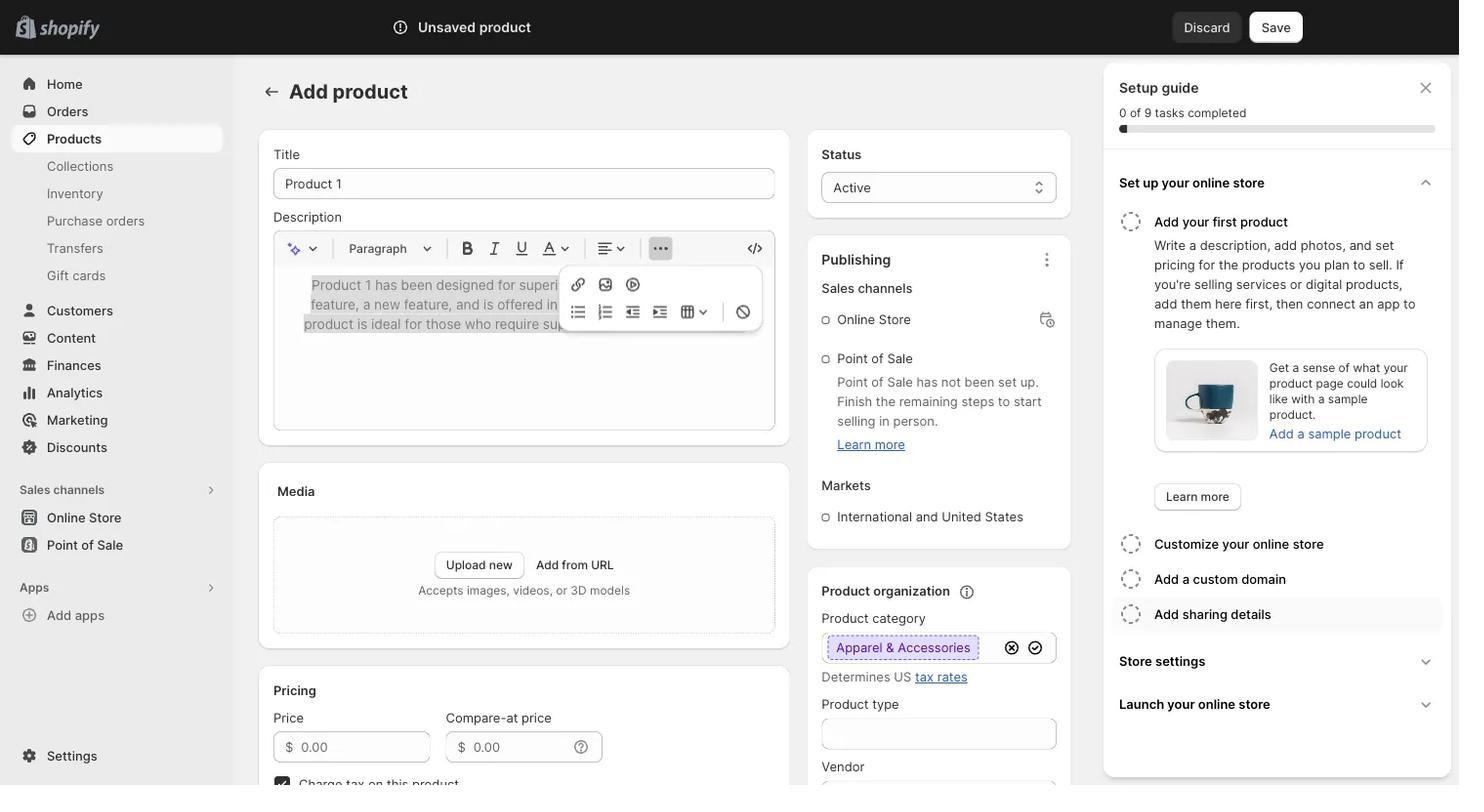 Task type: vqa. For each thing, say whether or not it's contained in the screenshot.
"or" within Write a description, add photos, and set pricing for the products you plan to sell. If you're selling services or digital products, add them here first, then connect an app to manage them.
yes



Task type: locate. For each thing, give the bounding box(es) containing it.
0 vertical spatial product
[[822, 584, 870, 599]]

gift
[[47, 268, 69, 283]]

product down the determines
[[822, 697, 869, 712]]

what
[[1353, 361, 1381, 375]]

0 horizontal spatial and
[[916, 509, 938, 525]]

a right get
[[1293, 361, 1299, 375]]

your for add your first product
[[1183, 214, 1210, 229]]

1 horizontal spatial learn more link
[[1155, 484, 1241, 511]]

2 $ from the left
[[458, 739, 466, 755]]

set
[[1119, 175, 1140, 190]]

add down 'you're'
[[1155, 296, 1178, 311]]

the down the description, on the top right of page
[[1219, 257, 1239, 272]]

1 vertical spatial channels
[[53, 483, 105, 497]]

0 horizontal spatial learn
[[838, 437, 871, 452]]

channels inside button
[[53, 483, 105, 497]]

0 vertical spatial sales channels
[[822, 281, 913, 296]]

add for add a custom domain
[[1155, 571, 1179, 587]]

search button
[[446, 12, 1013, 43]]

and inside write a description, add photos, and set pricing for the products you plan to sell. if you're selling services or digital products, add them here first, then connect an app to manage them.
[[1350, 237, 1372, 253]]

set left up.
[[998, 375, 1017, 390]]

sale up the "remaining"
[[887, 351, 913, 366]]

and up sell.
[[1350, 237, 1372, 253]]

and
[[1350, 237, 1372, 253], [916, 509, 938, 525]]

1 vertical spatial learn more link
[[1155, 484, 1241, 511]]

2 vertical spatial point
[[47, 537, 78, 552]]

sell.
[[1369, 257, 1393, 272]]

sales down publishing
[[822, 281, 855, 296]]

2 vertical spatial online
[[1198, 697, 1236, 712]]

or up the then
[[1290, 276, 1303, 292]]

1 horizontal spatial more
[[1201, 490, 1230, 504]]

international and united states
[[838, 509, 1024, 525]]

apps button
[[12, 574, 223, 602]]

launch your online store button
[[1112, 683, 1444, 726]]

2 horizontal spatial to
[[1404, 296, 1416, 311]]

$
[[285, 739, 293, 755], [458, 739, 466, 755]]

selling inside write a description, add photos, and set pricing for the products you plan to sell. if you're selling services or digital products, add them here first, then connect an app to manage them.
[[1195, 276, 1233, 292]]

product for product type
[[822, 697, 869, 712]]

0 vertical spatial sales
[[822, 281, 855, 296]]

accepts images, videos, or 3d models
[[418, 584, 630, 598]]

1 horizontal spatial to
[[1354, 257, 1366, 272]]

paragraph button
[[341, 237, 439, 260]]

1 vertical spatial or
[[556, 584, 568, 598]]

0 horizontal spatial or
[[556, 584, 568, 598]]

0 vertical spatial learn
[[838, 437, 871, 452]]

1 horizontal spatial and
[[1350, 237, 1372, 253]]

add down product.
[[1270, 426, 1294, 441]]

mark customize your online store as done image
[[1119, 532, 1143, 556]]

determines
[[822, 670, 891, 685]]

online up add your first product
[[1193, 175, 1230, 190]]

1 vertical spatial add
[[1155, 296, 1178, 311]]

new
[[489, 558, 513, 572]]

set inside write a description, add photos, and set pricing for the products you plan to sell. if you're selling services or digital products, add them here first, then connect an app to manage them.
[[1376, 237, 1394, 253]]

0 vertical spatial point of sale
[[838, 351, 913, 366]]

learn up markets
[[838, 437, 871, 452]]

1 horizontal spatial online store
[[838, 312, 911, 327]]

sales inside button
[[20, 483, 50, 497]]

add left the apps
[[47, 608, 72, 623]]

inventory
[[47, 186, 103, 201]]

2 horizontal spatial store
[[1119, 654, 1152, 669]]

0
[[1119, 106, 1127, 120]]

setup
[[1119, 80, 1159, 96]]

0 vertical spatial add
[[1274, 237, 1297, 253]]

1 vertical spatial store
[[89, 510, 122, 525]]

online store
[[838, 312, 911, 327], [47, 510, 122, 525]]

1 horizontal spatial selling
[[1195, 276, 1233, 292]]

1 horizontal spatial learn
[[1166, 490, 1198, 504]]

1 vertical spatial sale
[[887, 375, 913, 390]]

1 vertical spatial and
[[916, 509, 938, 525]]

product inside button
[[1241, 214, 1288, 229]]

sample down product.
[[1308, 426, 1351, 441]]

0 vertical spatial point
[[838, 351, 868, 366]]

1 vertical spatial sales channels
[[20, 483, 105, 497]]

1 vertical spatial point of sale
[[47, 537, 123, 552]]

add right mark add a custom domain as done image
[[1155, 571, 1179, 587]]

selling down finish
[[838, 414, 876, 429]]

1 horizontal spatial $
[[458, 739, 466, 755]]

save
[[1262, 20, 1291, 35]]

2 vertical spatial sale
[[97, 537, 123, 552]]

1 horizontal spatial the
[[1219, 257, 1239, 272]]

1 vertical spatial online
[[1253, 536, 1290, 551]]

mark add a custom domain as done image
[[1119, 568, 1143, 591]]

add inside get a sense of what your product page could look like with a sample product. add a sample product
[[1270, 426, 1294, 441]]

0 vertical spatial learn more link
[[838, 437, 905, 452]]

sales down the discounts
[[20, 483, 50, 497]]

of inside point of sale has not been set up. finish the remaining steps to start selling in person. learn more
[[872, 375, 884, 390]]

$ down price
[[285, 739, 293, 755]]

1 vertical spatial online
[[47, 510, 86, 525]]

models
[[590, 584, 630, 598]]

a down page
[[1318, 392, 1325, 406]]

2 vertical spatial product
[[822, 697, 869, 712]]

0 horizontal spatial to
[[998, 394, 1010, 409]]

up.
[[1021, 375, 1039, 390]]

3 product from the top
[[822, 697, 869, 712]]

organization
[[874, 584, 950, 599]]

add right mark add sharing details as done "icon"
[[1155, 607, 1179, 622]]

1 vertical spatial point
[[838, 375, 868, 390]]

compare-at price
[[446, 710, 552, 725]]

united
[[942, 509, 982, 525]]

add
[[289, 80, 328, 104], [1155, 214, 1179, 229], [1270, 426, 1294, 441], [536, 558, 559, 572], [1155, 571, 1179, 587], [1155, 607, 1179, 622], [47, 608, 72, 623]]

set up your online store
[[1119, 175, 1265, 190]]

to right app
[[1404, 296, 1416, 311]]

0 vertical spatial online
[[1193, 175, 1230, 190]]

sales channels down publishing
[[822, 281, 913, 296]]

plan
[[1325, 257, 1350, 272]]

2 vertical spatial store
[[1119, 654, 1152, 669]]

learn more link up customize
[[1155, 484, 1241, 511]]

upload
[[446, 558, 486, 572]]

0 vertical spatial online store
[[838, 312, 911, 327]]

online store down publishing
[[838, 312, 911, 327]]

rates
[[937, 670, 968, 685]]

store
[[879, 312, 911, 327], [89, 510, 122, 525], [1119, 654, 1152, 669]]

learn up customize
[[1166, 490, 1198, 504]]

of inside get a sense of what your product page could look like with a sample product. add a sample product
[[1339, 361, 1350, 375]]

apps
[[20, 581, 49, 595]]

add your first product
[[1155, 214, 1288, 229]]

a inside write a description, add photos, and set pricing for the products you plan to sell. if you're selling services or digital products, add them here first, then connect an app to manage them.
[[1190, 237, 1197, 253]]

set inside point of sale has not been set up. finish the remaining steps to start selling in person. learn more
[[998, 375, 1017, 390]]

online
[[1193, 175, 1230, 190], [1253, 536, 1290, 551], [1198, 697, 1236, 712]]

0 vertical spatial and
[[1350, 237, 1372, 253]]

content
[[47, 330, 96, 345]]

Product category text field
[[822, 633, 998, 664]]

sales channels down the discounts
[[20, 483, 105, 497]]

point of sale up finish
[[838, 351, 913, 366]]

your up look
[[1384, 361, 1408, 375]]

1 $ from the left
[[285, 739, 293, 755]]

0 horizontal spatial add
[[1155, 296, 1178, 311]]

0 vertical spatial to
[[1354, 257, 1366, 272]]

person.
[[893, 414, 938, 429]]

add up title
[[289, 80, 328, 104]]

1 vertical spatial online store
[[47, 510, 122, 525]]

online down publishing
[[838, 312, 875, 327]]

1 vertical spatial store
[[1293, 536, 1324, 551]]

point of sale link
[[12, 531, 223, 559]]

services
[[1237, 276, 1287, 292]]

0 vertical spatial set
[[1376, 237, 1394, 253]]

the inside point of sale has not been set up. finish the remaining steps to start selling in person. learn more
[[876, 394, 896, 409]]

product down product organization
[[822, 611, 869, 626]]

add left from at the bottom
[[536, 558, 559, 572]]

of inside point of sale link
[[81, 537, 94, 552]]

the inside write a description, add photos, and set pricing for the products you plan to sell. if you're selling services or digital products, add them here first, then connect an app to manage them.
[[1219, 257, 1239, 272]]

1 vertical spatial selling
[[838, 414, 876, 429]]

sales channels button
[[12, 477, 223, 504]]

point of sale down the online store button
[[47, 537, 123, 552]]

set for and
[[1376, 237, 1394, 253]]

more up customize your online store
[[1201, 490, 1230, 504]]

add your first product element
[[1116, 235, 1444, 511]]

selling down for
[[1195, 276, 1233, 292]]

store up the add a custom domain button
[[1293, 536, 1324, 551]]

online down sales channels button
[[47, 510, 86, 525]]

tax rates link
[[915, 670, 968, 685]]

the for for
[[1219, 257, 1239, 272]]

a left custom
[[1183, 571, 1190, 587]]

0 horizontal spatial $
[[285, 739, 293, 755]]

sale
[[887, 351, 913, 366], [887, 375, 913, 390], [97, 537, 123, 552]]

to left sell.
[[1354, 257, 1366, 272]]

for
[[1199, 257, 1216, 272]]

1 vertical spatial more
[[1201, 490, 1230, 504]]

0 vertical spatial the
[[1219, 257, 1239, 272]]

or inside write a description, add photos, and set pricing for the products you plan to sell. if you're selling services or digital products, add them here first, then connect an app to manage them.
[[1290, 276, 1303, 292]]

store up launch on the bottom right of the page
[[1119, 654, 1152, 669]]

a for write a description, add photos, and set pricing for the products you plan to sell. if you're selling services or digital products, add them here first, then connect an app to manage them.
[[1190, 237, 1197, 253]]

remaining
[[899, 394, 958, 409]]

0 horizontal spatial the
[[876, 394, 896, 409]]

more down in
[[875, 437, 905, 452]]

and left united
[[916, 509, 938, 525]]

Vendor text field
[[822, 781, 1057, 785]]

Product type text field
[[822, 718, 1057, 750]]

channels down publishing
[[858, 281, 913, 296]]

store
[[1233, 175, 1265, 190], [1293, 536, 1324, 551], [1239, 697, 1271, 712]]

0 horizontal spatial sales channels
[[20, 483, 105, 497]]

2 vertical spatial store
[[1239, 697, 1271, 712]]

1 horizontal spatial sales channels
[[822, 281, 913, 296]]

learn inside 'add your first product' element
[[1166, 490, 1198, 504]]

0 vertical spatial selling
[[1195, 276, 1233, 292]]

vendor
[[822, 760, 865, 775]]

store inside store settings button
[[1119, 654, 1152, 669]]

point inside point of sale has not been set up. finish the remaining steps to start selling in person. learn more
[[838, 375, 868, 390]]

add product
[[289, 80, 408, 104]]

learn more
[[1166, 490, 1230, 504]]

first,
[[1246, 296, 1273, 311]]

online up domain
[[1253, 536, 1290, 551]]

determines us tax rates
[[822, 670, 968, 685]]

store down store settings button at right bottom
[[1239, 697, 1271, 712]]

1 horizontal spatial set
[[1376, 237, 1394, 253]]

marketing
[[47, 412, 108, 427]]

store down publishing
[[879, 312, 911, 327]]

marketing link
[[12, 406, 223, 434]]

discard button
[[1173, 12, 1242, 43]]

not
[[942, 375, 961, 390]]

pricing
[[274, 683, 316, 698]]

add for add your first product
[[1155, 214, 1179, 229]]

set
[[1376, 237, 1394, 253], [998, 375, 1017, 390]]

1 vertical spatial the
[[876, 394, 896, 409]]

add up write
[[1155, 214, 1179, 229]]

them.
[[1206, 316, 1240, 331]]

set up sell.
[[1376, 237, 1394, 253]]

1 vertical spatial product
[[822, 611, 869, 626]]

0 horizontal spatial point of sale
[[47, 537, 123, 552]]

0 horizontal spatial selling
[[838, 414, 876, 429]]

your up add a custom domain
[[1223, 536, 1250, 551]]

add up products
[[1274, 237, 1297, 253]]

0 horizontal spatial online
[[47, 510, 86, 525]]

your left first
[[1183, 214, 1210, 229]]

1 vertical spatial learn
[[1166, 490, 1198, 504]]

0 horizontal spatial learn more link
[[838, 437, 905, 452]]

1 horizontal spatial channels
[[858, 281, 913, 296]]

a inside the add a custom domain button
[[1183, 571, 1190, 587]]

your right launch on the bottom right of the page
[[1168, 697, 1195, 712]]

store up first
[[1233, 175, 1265, 190]]

online down settings on the bottom right of the page
[[1198, 697, 1236, 712]]

sale left the has on the top of the page
[[887, 375, 913, 390]]

online inside online store link
[[47, 510, 86, 525]]

sample down could
[[1328, 392, 1368, 406]]

product up product category
[[822, 584, 870, 599]]

1 product from the top
[[822, 584, 870, 599]]

sense
[[1303, 361, 1336, 375]]

2 product from the top
[[822, 611, 869, 626]]

1 vertical spatial sales
[[20, 483, 50, 497]]

content link
[[12, 324, 223, 352]]

channels down the discounts
[[53, 483, 105, 497]]

the up in
[[876, 394, 896, 409]]

online
[[838, 312, 875, 327], [47, 510, 86, 525]]

0 horizontal spatial more
[[875, 437, 905, 452]]

online store down sales channels button
[[47, 510, 122, 525]]

Title text field
[[274, 168, 775, 199]]

settings
[[1156, 654, 1206, 669]]

active
[[834, 180, 871, 195]]

you're
[[1155, 276, 1191, 292]]

home
[[47, 76, 83, 91]]

mark add your first product as done image
[[1119, 210, 1143, 233]]

to left start
[[998, 394, 1010, 409]]

0 vertical spatial more
[[875, 437, 905, 452]]

online store inside button
[[47, 510, 122, 525]]

completed
[[1188, 106, 1247, 120]]

product type
[[822, 697, 899, 712]]

add for add apps
[[47, 608, 72, 623]]

customize your online store button
[[1155, 527, 1444, 562]]

sample
[[1328, 392, 1368, 406], [1308, 426, 1351, 441]]

sales channels inside button
[[20, 483, 105, 497]]

0 vertical spatial or
[[1290, 276, 1303, 292]]

customize
[[1155, 536, 1219, 551]]

manage
[[1155, 316, 1203, 331]]

if
[[1396, 257, 1404, 272]]

1 vertical spatial set
[[998, 375, 1017, 390]]

mark add sharing details as done image
[[1119, 603, 1143, 626]]

0 horizontal spatial channels
[[53, 483, 105, 497]]

or left 3d
[[556, 584, 568, 598]]

1 horizontal spatial store
[[879, 312, 911, 327]]

0 horizontal spatial sales
[[20, 483, 50, 497]]

0 horizontal spatial set
[[998, 375, 1017, 390]]

1 horizontal spatial or
[[1290, 276, 1303, 292]]

customers link
[[12, 297, 223, 324]]

a
[[1190, 237, 1197, 253], [1293, 361, 1299, 375], [1318, 392, 1325, 406], [1298, 426, 1305, 441], [1183, 571, 1190, 587]]

0 horizontal spatial online store
[[47, 510, 122, 525]]

discard
[[1184, 20, 1231, 35]]

0 vertical spatial online
[[838, 312, 875, 327]]

a right write
[[1190, 237, 1197, 253]]

store down sales channels button
[[89, 510, 122, 525]]

learn more link down in
[[838, 437, 905, 452]]

2 vertical spatial to
[[998, 394, 1010, 409]]

0 horizontal spatial store
[[89, 510, 122, 525]]

$ down compare-
[[458, 739, 466, 755]]

more
[[875, 437, 905, 452], [1201, 490, 1230, 504]]

save button
[[1250, 12, 1303, 43]]

sale down the online store button
[[97, 537, 123, 552]]



Task type: describe. For each thing, give the bounding box(es) containing it.
an
[[1359, 296, 1374, 311]]

product for product category
[[822, 611, 869, 626]]

launch
[[1119, 697, 1165, 712]]

3d
[[571, 584, 587, 598]]

1 vertical spatial to
[[1404, 296, 1416, 311]]

0 vertical spatial sample
[[1328, 392, 1368, 406]]

at
[[506, 710, 518, 725]]

Price text field
[[301, 732, 430, 763]]

shopify image
[[39, 20, 100, 40]]

add sharing details
[[1155, 607, 1272, 622]]

store for launch your online store
[[1239, 697, 1271, 712]]

status
[[822, 147, 862, 162]]

purchase orders link
[[12, 207, 223, 234]]

price
[[522, 710, 552, 725]]

inventory link
[[12, 180, 223, 207]]

add a sample product button
[[1258, 420, 1414, 447]]

in
[[879, 414, 890, 429]]

product category
[[822, 611, 926, 626]]

videos,
[[513, 584, 553, 598]]

compare-
[[446, 710, 506, 725]]

title
[[274, 147, 300, 162]]

transfers link
[[12, 234, 223, 262]]

cards
[[73, 268, 106, 283]]

a for add a custom domain
[[1183, 571, 1190, 587]]

products link
[[12, 125, 223, 152]]

collections link
[[12, 152, 223, 180]]

upload new
[[446, 558, 513, 572]]

orders
[[47, 104, 88, 119]]

Compare-at price text field
[[474, 732, 567, 763]]

write a description, add photos, and set pricing for the products you plan to sell. if you're selling services or digital products, add them here first, then connect an app to manage them.
[[1155, 237, 1416, 331]]

point of sale has not been set up. finish the remaining steps to start selling in person. learn more
[[838, 375, 1042, 452]]

customize your online store
[[1155, 536, 1324, 551]]

page
[[1316, 377, 1344, 391]]

guide
[[1162, 80, 1199, 96]]

gift cards link
[[12, 262, 223, 289]]

add from url
[[536, 558, 614, 572]]

finances link
[[12, 352, 223, 379]]

orders link
[[12, 98, 223, 125]]

add for add sharing details
[[1155, 607, 1179, 622]]

add for add from url
[[536, 558, 559, 572]]

products
[[47, 131, 102, 146]]

international
[[838, 509, 912, 525]]

first
[[1213, 214, 1237, 229]]

learn more link inside 'add your first product' element
[[1155, 484, 1241, 511]]

gift cards
[[47, 268, 106, 283]]

sharing
[[1183, 607, 1228, 622]]

the for finish
[[876, 394, 896, 409]]

orders
[[106, 213, 145, 228]]

a down product.
[[1298, 426, 1305, 441]]

collections
[[47, 158, 113, 173]]

1 horizontal spatial add
[[1274, 237, 1297, 253]]

online for customize your online store
[[1253, 536, 1290, 551]]

analytics link
[[12, 379, 223, 406]]

store inside online store link
[[89, 510, 122, 525]]

add a custom domain
[[1155, 571, 1287, 587]]

1 vertical spatial sample
[[1308, 426, 1351, 441]]

app
[[1378, 296, 1400, 311]]

set for been
[[998, 375, 1017, 390]]

get
[[1270, 361, 1290, 375]]

paragraph
[[349, 241, 407, 255]]

with
[[1292, 392, 1315, 406]]

point of sale inside point of sale link
[[47, 537, 123, 552]]

domain
[[1242, 571, 1287, 587]]

accepts
[[418, 584, 464, 598]]

more inside point of sale has not been set up. finish the remaining steps to start selling in person. learn more
[[875, 437, 905, 452]]

purchase
[[47, 213, 103, 228]]

pricing
[[1155, 257, 1195, 272]]

point inside button
[[47, 537, 78, 552]]

transfers
[[47, 240, 103, 255]]

customers
[[47, 303, 113, 318]]

home link
[[12, 70, 223, 98]]

media
[[277, 484, 315, 499]]

0 vertical spatial sale
[[887, 351, 913, 366]]

1 horizontal spatial sales
[[822, 281, 855, 296]]

write
[[1155, 237, 1186, 253]]

0 vertical spatial store
[[1233, 175, 1265, 190]]

$ for compare-at price
[[458, 739, 466, 755]]

description,
[[1200, 237, 1271, 253]]

a for get a sense of what your product page could look like with a sample product. add a sample product
[[1293, 361, 1299, 375]]

url
[[591, 558, 614, 572]]

store for customize your online store
[[1293, 536, 1324, 551]]

online store link
[[12, 504, 223, 531]]

images,
[[467, 584, 510, 598]]

launch your online store
[[1119, 697, 1271, 712]]

store settings button
[[1112, 640, 1444, 683]]

to inside point of sale has not been set up. finish the remaining steps to start selling in person. learn more
[[998, 394, 1010, 409]]

your right up
[[1162, 175, 1190, 190]]

settings
[[47, 748, 97, 763]]

more inside 'add your first product' element
[[1201, 490, 1230, 504]]

steps
[[962, 394, 995, 409]]

publishing
[[822, 252, 891, 268]]

here
[[1215, 296, 1242, 311]]

product organization
[[822, 584, 950, 599]]

1 horizontal spatial online
[[838, 312, 875, 327]]

0 vertical spatial channels
[[858, 281, 913, 296]]

sale inside point of sale has not been set up. finish the remaining steps to start selling in person. learn more
[[887, 375, 913, 390]]

sale inside button
[[97, 537, 123, 552]]

add for add product
[[289, 80, 328, 104]]

your inside get a sense of what your product page could look like with a sample product. add a sample product
[[1384, 361, 1408, 375]]

add sharing details button
[[1155, 597, 1444, 632]]

unsaved product
[[418, 19, 531, 36]]

products,
[[1346, 276, 1403, 292]]

selling inside point of sale has not been set up. finish the remaining steps to start selling in person. learn more
[[838, 414, 876, 429]]

add a custom domain button
[[1155, 562, 1444, 597]]

tasks
[[1155, 106, 1185, 120]]

your for customize your online store
[[1223, 536, 1250, 551]]

digital
[[1306, 276, 1343, 292]]

9
[[1145, 106, 1152, 120]]

states
[[985, 509, 1024, 525]]

your for launch your online store
[[1168, 697, 1195, 712]]

learn inside point of sale has not been set up. finish the remaining steps to start selling in person. learn more
[[838, 437, 871, 452]]

search
[[478, 20, 520, 35]]

1 horizontal spatial point of sale
[[838, 351, 913, 366]]

setup guide dialog
[[1104, 63, 1452, 778]]

0 vertical spatial store
[[879, 312, 911, 327]]

finances
[[47, 358, 101, 373]]

like
[[1270, 392, 1288, 406]]

online for launch your online store
[[1198, 697, 1236, 712]]

set up your online store button
[[1112, 161, 1444, 204]]

them
[[1181, 296, 1212, 311]]

product for product organization
[[822, 584, 870, 599]]

type
[[873, 697, 899, 712]]

tax
[[915, 670, 934, 685]]

$ for price
[[285, 739, 293, 755]]

products
[[1242, 257, 1296, 272]]



